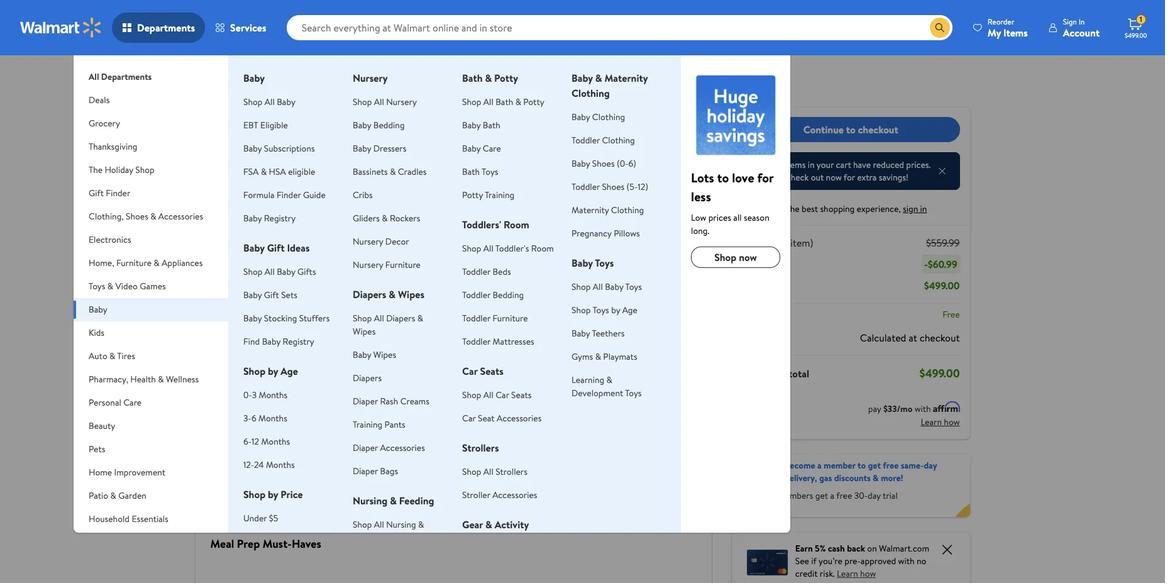Task type: locate. For each thing, give the bounding box(es) containing it.
all departments
[[89, 70, 152, 83]]

eligible
[[260, 119, 288, 131]]

baby up fsa
[[243, 142, 262, 155]]

nursing
[[353, 494, 388, 508], [386, 518, 416, 531]]

baby inside dropdown button
[[89, 303, 107, 316]]

sets
[[281, 289, 297, 301]]

shipping inside "list"
[[261, 175, 295, 187]]

& up baby clothing link
[[595, 71, 602, 85]]

& down "bags"
[[390, 494, 397, 508]]

pickup down the intent image for pickup
[[441, 174, 466, 187]]

with left no
[[899, 555, 915, 567]]

shop all car seats link
[[462, 389, 532, 401]]

1 vertical spatial a
[[831, 489, 835, 502]]

bath up the shop all bath & potty 'link'
[[462, 71, 483, 85]]

find baby registry
[[243, 335, 314, 348]]

0 vertical spatial -
[[925, 257, 928, 271]]

pickup
[[441, 174, 466, 187], [668, 319, 697, 333]]

0 horizontal spatial in
[[210, 381, 217, 391]]

clear search field text image
[[915, 22, 925, 32]]

baby inside 'baby & maternity clothing'
[[572, 71, 593, 85]]

all up ebt eligible link
[[265, 96, 275, 108]]

wipes up baby wipes on the left bottom
[[353, 325, 376, 338]]

finder down the holiday shop
[[106, 187, 130, 199]]

0 horizontal spatial holiday
[[105, 164, 133, 176]]

0 vertical spatial in
[[808, 159, 815, 171]]

0 vertical spatial learn
[[921, 416, 942, 428]]

1 horizontal spatial free
[[293, 446, 311, 459]]

checkout right the at
[[920, 331, 960, 345]]

car right man
[[496, 389, 509, 401]]

2 horizontal spatial furniture
[[493, 312, 528, 325]]

0 vertical spatial items
[[1004, 25, 1028, 39]]

learn
[[921, 416, 942, 428], [837, 567, 858, 580]]

months right "3"
[[259, 389, 288, 401]]

all up "shop toys by age"
[[593, 281, 603, 293]]

reorder
[[988, 16, 1015, 27]]

care down the "health"
[[123, 396, 142, 409]]

available for delivery
[[615, 188, 644, 198]]

nursery for nursery
[[353, 71, 388, 85]]

all inside shop all diapers & wipes
[[374, 312, 384, 325]]

0 vertical spatial shoes
[[592, 157, 615, 170]]

appliances
[[162, 257, 203, 269]]

care down baby bath link
[[483, 142, 501, 155]]

months for 6-12 months
[[261, 435, 290, 448]]

2 vertical spatial diapers
[[353, 372, 382, 384]]

baby stocking stuffers
[[243, 312, 330, 325]]

shoes for toddler
[[602, 181, 625, 193]]

shop for shop all nursery
[[353, 96, 372, 108]]

banner
[[732, 454, 970, 517]]

baby for baby bath
[[462, 119, 481, 131]]

shop for shop all toddler's room
[[462, 242, 481, 255]]

diaper rash creams link
[[353, 395, 430, 408]]

& right the "health"
[[158, 373, 164, 386]]

nursery
[[353, 71, 388, 85], [386, 96, 417, 108], [353, 235, 383, 248], [353, 259, 383, 271]]

training pants link
[[353, 418, 406, 431]]

1 vertical spatial now
[[739, 250, 757, 264]]

bedding for baby bedding
[[374, 119, 405, 131]]

0 horizontal spatial learn
[[837, 567, 858, 580]]

baby for baby gift sets
[[243, 289, 262, 301]]

shop inside dropdown button
[[135, 164, 155, 176]]

0 vertical spatial $60.99
[[928, 257, 958, 271]]

1 horizontal spatial room
[[531, 242, 554, 255]]

and
[[269, 106, 293, 128]]

pre-
[[845, 555, 861, 567]]

feeding down nursing & feeding
[[353, 532, 383, 544]]

care inside dropdown button
[[123, 396, 142, 409]]

wipes inside shop all diapers & wipes
[[353, 325, 376, 338]]

1 vertical spatial -
[[399, 400, 403, 413]]

list containing pickup
[[195, 137, 712, 210]]

2 horizontal spatial available
[[615, 188, 644, 198]]

1 vertical spatial gift
[[267, 241, 285, 255]]

baby up bassinets
[[353, 142, 371, 155]]

months for 0-3 months
[[259, 389, 288, 401]]

list
[[195, 137, 712, 210]]

shop now
[[715, 250, 757, 264]]

1 horizontal spatial training
[[485, 189, 515, 201]]

- right rash at the bottom left of the page
[[399, 400, 403, 413]]

$60.99 inside $499.00 $559.99 $60.99
[[675, 429, 697, 440]]

shop for shop all baby toys
[[572, 281, 591, 293]]

baby for baby shoes (0-6)
[[572, 157, 590, 170]]

accessories inside dropdown button
[[158, 210, 203, 223]]

baby up gyms
[[572, 327, 590, 340]]

for the best shopping experience, sign in
[[772, 203, 927, 215]]

if
[[812, 555, 817, 567]]

baby down toddler clothing
[[572, 157, 590, 170]]

shop for shop by price
[[243, 487, 266, 501]]

baby up baby clothing link
[[572, 71, 593, 85]]

toddler for toddler mattresses
[[462, 335, 491, 348]]

gift down the
[[89, 187, 104, 199]]

0 vertical spatial checkout
[[858, 123, 899, 136]]

finder for formula
[[277, 189, 301, 201]]

2 vertical spatial shoes
[[126, 210, 148, 223]]

checkout inside continue to checkout button
[[858, 123, 899, 136]]

0 vertical spatial now
[[826, 171, 842, 184]]

clothing up toddler clothing
[[592, 111, 625, 123]]

& down bath & potty
[[516, 96, 521, 108]]

1 horizontal spatial checkout
[[920, 331, 960, 345]]

arrives
[[358, 240, 402, 262]]

sign
[[1063, 16, 1077, 27]]

diaper rash creams
[[353, 395, 430, 408]]

1 vertical spatial wipes
[[353, 325, 376, 338]]

personal
[[89, 396, 121, 409]]

beds
[[493, 265, 511, 278]]

strollers up the shop all strollers
[[462, 441, 499, 455]]

2 vertical spatial potty
[[462, 189, 483, 201]]

0 horizontal spatial seats
[[480, 364, 504, 378]]

2 diaper from the top
[[353, 442, 378, 454]]

room right 16 at the top left of page
[[531, 242, 554, 255]]

1 vertical spatial care
[[123, 396, 142, 409]]

finder inside dropdown button
[[106, 187, 130, 199]]

clothing,
[[89, 210, 124, 223]]

shop all bath & potty link
[[462, 96, 545, 108]]

the holiday shop
[[89, 164, 155, 176]]

wipes up shop all diapers & wipes link
[[398, 287, 425, 301]]

diapers inside shop all diapers & wipes
[[386, 312, 415, 325]]

baby up diapers link
[[353, 348, 371, 361]]

toddler furniture
[[462, 312, 528, 325]]

3 diaper from the top
[[353, 465, 378, 477]]

1 horizontal spatial (1
[[782, 236, 788, 250]]

1 diaper from the top
[[353, 395, 378, 408]]

gift left ideas
[[267, 241, 285, 255]]

& right the gliders at left
[[382, 212, 388, 225]]

baby for the baby dropdown button at the bottom left
[[89, 303, 107, 316]]

1 vertical spatial diapers
[[386, 312, 415, 325]]

in left your
[[808, 159, 815, 171]]

to right continue
[[846, 123, 856, 136]]

0 horizontal spatial day
[[868, 489, 881, 502]]

shop up under
[[243, 487, 266, 501]]

gliders & rockers
[[353, 212, 420, 225]]

0 vertical spatial (1
[[227, 70, 237, 92]]

(1 right subtotal
[[782, 236, 788, 250]]

all left 2
[[484, 389, 494, 401]]

0 horizontal spatial a
[[818, 459, 822, 472]]

continue to checkout button
[[742, 117, 960, 142]]

shop down car seats
[[462, 389, 481, 401]]

min
[[352, 266, 369, 279]]

0 vertical spatial care
[[483, 142, 501, 155]]

& down the diapers & wipes
[[417, 312, 423, 325]]

free up shop all baby gifts
[[262, 240, 291, 262]]

shop down toddlers'
[[462, 242, 481, 255]]

same-
[[901, 459, 924, 472]]

shoes for baby
[[592, 157, 615, 170]]

free inside free shipping , arrives tomorrow, nov 16 order within 7 hr 24 min 28204
[[262, 240, 291, 262]]

0 vertical spatial get
[[868, 459, 881, 472]]

services button
[[205, 13, 277, 43]]

(1 for subtotal
[[782, 236, 788, 250]]

diapers & wipes
[[353, 287, 425, 301]]

baby wipes
[[353, 348, 396, 361]]

shop all baby link
[[243, 96, 296, 108]]

toddler for toddler shoes (5-12)
[[572, 181, 600, 193]]

(1 right cart
[[227, 70, 237, 92]]

0 horizontal spatial finder
[[106, 187, 130, 199]]

months down the 6-12 months link
[[266, 459, 295, 471]]

Walmart Site-Wide search field
[[287, 15, 953, 40]]

toddler for toddler clothing
[[572, 134, 600, 147]]

1 vertical spatial diaper
[[353, 442, 378, 454]]

strollers up remove
[[496, 465, 528, 478]]

to inside continue to checkout button
[[846, 123, 856, 136]]

the holiday shop button
[[74, 159, 228, 182]]

baby for baby dressers
[[353, 142, 371, 155]]

now
[[826, 171, 842, 184], [739, 250, 757, 264]]

shop inside shop all diapers & wipes
[[353, 312, 372, 325]]

eligible
[[288, 165, 315, 178]]

toddler's
[[496, 242, 529, 255]]

shop for shop all nursing & feeding
[[353, 518, 372, 531]]

out
[[811, 171, 824, 184]]

in right sign
[[1079, 16, 1085, 27]]

shop by age
[[243, 364, 298, 378]]

item) up the shop all baby
[[241, 70, 275, 92]]

1 horizontal spatial furniture
[[385, 259, 421, 271]]

clothing for maternity
[[611, 204, 644, 216]]

in
[[1079, 16, 1085, 27], [210, 381, 217, 391]]

gift inside dropdown button
[[89, 187, 104, 199]]

a down gas
[[831, 489, 835, 502]]

to inside the become a member to get free same-day delivery, gas discounts & more! new members get a free 30-day trial
[[858, 459, 866, 472]]

1 horizontal spatial learn how
[[921, 416, 960, 428]]

holiday right the
[[105, 164, 133, 176]]

free for jan
[[293, 446, 311, 459]]

0 horizontal spatial delivery
[[296, 106, 348, 128]]

departments up deals 'dropdown button'
[[101, 70, 152, 83]]

learn how down affirm icon
[[921, 416, 960, 428]]

2 vertical spatial gift
[[264, 289, 279, 301]]

0 vertical spatial a
[[818, 459, 822, 472]]

0 vertical spatial day
[[924, 459, 937, 472]]

all for diapers & wipes
[[374, 312, 384, 325]]

nursery for nursery furniture
[[353, 259, 383, 271]]

gift for baby gift ideas
[[267, 241, 285, 255]]

0 vertical spatial diapers
[[353, 287, 386, 301]]

0 vertical spatial diaper
[[353, 395, 378, 408]]

to for lots
[[717, 169, 729, 186]]

1 horizontal spatial pickup
[[668, 319, 697, 333]]

wipes up diapers link
[[374, 348, 396, 361]]

shop up the baby teethers
[[572, 304, 591, 316]]

tires
[[117, 350, 135, 362]]

shop for shop all baby gifts
[[243, 265, 263, 278]]

0 horizontal spatial care
[[123, 396, 142, 409]]

(5-
[[627, 181, 638, 193]]

toys & video games
[[89, 280, 166, 292]]

1 vertical spatial by
[[268, 364, 278, 378]]

toys inside learning & development toys
[[625, 387, 642, 399]]

care for personal care
[[123, 396, 142, 409]]

get
[[868, 459, 881, 472], [816, 489, 828, 502]]

0 vertical spatial potty
[[494, 71, 518, 85]]

for left extra
[[844, 171, 855, 184]]

- inside playstation 5 disc console - marvel's spider-man 2 bundle $499.00/ea
[[399, 400, 403, 413]]

baby for baby toys
[[572, 256, 593, 270]]

1 horizontal spatial $60.99
[[928, 257, 958, 271]]

gliders
[[353, 212, 380, 225]]

shop left savings
[[715, 250, 737, 264]]

people's
[[238, 381, 265, 391]]

& right the patio
[[110, 489, 116, 502]]

departments inside dropdown button
[[137, 21, 195, 35]]

toddler down toddler beds
[[462, 289, 491, 301]]

furniture down decor at the top of the page
[[385, 259, 421, 271]]

seats
[[480, 364, 504, 378], [511, 389, 532, 401]]

clothing inside 'baby & maternity clothing'
[[572, 86, 610, 100]]

to inside lots to love for less low prices all season long.
[[717, 169, 729, 186]]

fulfillment logo image
[[210, 240, 246, 276]]

2 horizontal spatial potty
[[524, 96, 545, 108]]

remove
[[495, 479, 526, 491]]

ebt eligible link
[[243, 119, 288, 131]]

baby up toddler clothing
[[572, 111, 590, 123]]

2 horizontal spatial free
[[943, 308, 960, 321]]

shop up baby bath link
[[462, 96, 481, 108]]

all for baby
[[265, 96, 275, 108]]

best seller
[[293, 381, 327, 391]]

shop all baby gifts
[[243, 265, 316, 278]]

furniture for home,
[[116, 257, 152, 269]]

bedding up the dressers
[[374, 119, 405, 131]]

& down gift finder dropdown button
[[150, 210, 156, 223]]

clothing up pillows
[[611, 204, 644, 216]]

shop for shop all diapers & wipes
[[353, 312, 372, 325]]

order up find baby registry link
[[263, 319, 290, 333]]

baby for baby teethers
[[572, 327, 590, 340]]

1 vertical spatial nursing
[[386, 518, 416, 531]]

shipping inside free shipping , arrives tomorrow, nov 16 order within 7 hr 24 min 28204
[[294, 240, 350, 262]]

toddler down toddler furniture link at the bottom left of the page
[[462, 335, 491, 348]]

item) for cart (1 item)
[[241, 70, 275, 92]]

holiday inside dropdown button
[[105, 164, 133, 176]]

1 horizontal spatial care
[[483, 142, 501, 155]]

1 horizontal spatial how
[[944, 416, 960, 428]]

registry down 'formula finder guide' link
[[264, 212, 296, 225]]

& right gyms
[[595, 350, 601, 363]]

& up development
[[607, 374, 613, 386]]

items right the my
[[1004, 25, 1028, 39]]

0 vertical spatial by
[[611, 304, 620, 316]]

available inside delivery available
[[615, 188, 644, 198]]

all up toddler beds
[[484, 242, 494, 255]]

baby down 'formula'
[[243, 212, 262, 225]]

baby down shop all baby gifts
[[243, 289, 262, 301]]

1 vertical spatial items
[[785, 159, 806, 171]]

1 horizontal spatial seats
[[511, 389, 532, 401]]

registry down updated
[[283, 335, 314, 348]]

0 vertical spatial departments
[[137, 21, 195, 35]]

electronics
[[89, 233, 131, 246]]

toys inside dropdown button
[[89, 280, 105, 292]]

long.
[[691, 225, 710, 237]]

1 horizontal spatial items
[[1004, 25, 1028, 39]]

0 vertical spatial nursing
[[353, 494, 388, 508]]

on
[[868, 542, 877, 555]]

$499.00/ea
[[281, 432, 324, 444]]

item) for subtotal (1 item)
[[791, 236, 814, 250]]

16
[[507, 240, 521, 262]]

(1 for cart
[[227, 70, 237, 92]]

1 horizontal spatial now
[[826, 171, 842, 184]]

season
[[744, 211, 770, 224]]

walmart.com
[[879, 542, 930, 555]]

& down nursing & feeding
[[418, 518, 424, 531]]

1 horizontal spatial bedding
[[493, 289, 524, 301]]

finder for gift
[[106, 187, 130, 199]]

3-6 months link
[[243, 412, 287, 425]]

checkout for continue to checkout
[[858, 123, 899, 136]]

furniture up mattresses at the left of the page
[[493, 312, 528, 325]]

toddler down nov
[[462, 265, 491, 278]]

1 vertical spatial get
[[816, 489, 828, 502]]

shop down thanksgiving dropdown button at left top
[[135, 164, 155, 176]]

months right '12'
[[261, 435, 290, 448]]

0 vertical spatial feeding
[[399, 494, 434, 508]]

with inside see if you're pre-approved with no credit risk.
[[899, 555, 915, 567]]

clothing for baby
[[592, 111, 625, 123]]

1 vertical spatial delivery
[[613, 174, 645, 187]]

training down console
[[353, 418, 383, 431]]

shipping available
[[261, 175, 295, 199]]

0 vertical spatial delivery
[[296, 106, 348, 128]]

shipping up 'formula finder guide' link
[[261, 175, 295, 187]]

0 horizontal spatial items
[[785, 159, 806, 171]]

close nudge image
[[938, 166, 948, 176]]

1 vertical spatial with
[[899, 555, 915, 567]]

in right sign
[[921, 203, 927, 215]]

& up the shop all bath & potty 'link'
[[485, 71, 492, 85]]

0 horizontal spatial $559.99
[[667, 417, 697, 429]]

baby toys
[[572, 256, 614, 270]]

lots to love for less low prices all season long.
[[691, 169, 774, 237]]

shop for shop by age
[[243, 364, 266, 378]]

1 vertical spatial learn how
[[837, 567, 876, 580]]

diaper for diaper rash creams
[[353, 395, 378, 408]]

departments up all departments link
[[137, 21, 195, 35]]

intent image for delivery image
[[617, 148, 642, 173]]

available inside shipping available
[[264, 188, 293, 199]]

0 horizontal spatial learn how
[[837, 567, 876, 580]]

walmart image
[[20, 18, 102, 38]]

back to pickup
[[633, 319, 697, 333]]

baby up baby care
[[462, 119, 481, 131]]

haves
[[292, 536, 321, 552]]

cart
[[836, 159, 851, 171]]

bath down bath & potty
[[496, 96, 513, 108]]

intent image for pickup image
[[441, 148, 466, 173]]

1 $499.00
[[1125, 14, 1147, 40]]

shoes inside dropdown button
[[126, 210, 148, 223]]

1 vertical spatial (1
[[782, 236, 788, 250]]

pickup inside the pickup available
[[441, 174, 466, 187]]

1 vertical spatial how
[[861, 567, 876, 580]]

man
[[475, 400, 494, 413]]

in inside sign in account
[[1079, 16, 1085, 27]]

seats right 2
[[511, 389, 532, 401]]

under $5 link
[[243, 512, 278, 525]]

free
[[262, 240, 291, 262], [943, 308, 960, 321], [293, 446, 311, 459]]

hsa
[[269, 165, 286, 178]]

baby shoes (0-6)
[[572, 157, 636, 170]]

shop up the stroller
[[462, 465, 481, 478]]

pickup
[[220, 106, 265, 128]]

0 horizontal spatial bedding
[[374, 119, 405, 131]]

new
[[758, 489, 776, 502]]

deals button
[[74, 89, 228, 112]]

shoes down gift finder dropdown button
[[126, 210, 148, 223]]

holiday for free
[[313, 446, 341, 459]]

available for pickup
[[439, 188, 468, 198]]

stroller accessories link
[[462, 489, 537, 501]]

delivery down 6) on the top of page
[[613, 174, 645, 187]]

furniture for nursery
[[385, 259, 421, 271]]

best seller alert
[[288, 374, 332, 394]]

increase quantity playstation 5 disc console - marvel's spider-man 2 bundle, current quantity 1 image
[[681, 480, 691, 490]]

toddler down baby clothing
[[572, 134, 600, 147]]

shop toys by age
[[572, 304, 638, 316]]

1 horizontal spatial free
[[883, 459, 899, 472]]

0 vertical spatial in
[[1079, 16, 1085, 27]]

room up "toddler's"
[[504, 218, 529, 231]]

diapers for diapers & wipes
[[353, 287, 386, 301]]

1 vertical spatial holiday
[[313, 446, 341, 459]]

wellness
[[166, 373, 199, 386]]

spider-
[[444, 400, 475, 413]]

to right the member
[[858, 459, 866, 472]]

best
[[802, 203, 818, 215]]

my
[[988, 25, 1001, 39]]

1 vertical spatial strollers
[[496, 465, 528, 478]]

1 horizontal spatial $559.99
[[927, 236, 960, 250]]

furniture inside dropdown button
[[116, 257, 152, 269]]

the
[[89, 164, 103, 176]]

deals
[[89, 94, 110, 106]]

car for seat
[[462, 412, 476, 425]]

baby
[[243, 71, 265, 85], [572, 71, 593, 85], [277, 96, 296, 108], [572, 111, 590, 123], [353, 119, 371, 131], [462, 119, 481, 131], [243, 142, 262, 155], [353, 142, 371, 155], [462, 142, 481, 155], [572, 157, 590, 170], [243, 212, 262, 225], [243, 241, 265, 255], [572, 256, 593, 270], [277, 265, 295, 278], [605, 281, 624, 293], [243, 289, 262, 301], [89, 303, 107, 316], [243, 312, 262, 325], [572, 327, 590, 340], [262, 335, 281, 348], [353, 348, 371, 361]]

search icon image
[[935, 23, 945, 33]]

learn right risk.
[[837, 567, 858, 580]]

home,
[[89, 257, 114, 269]]

1 vertical spatial 24
[[254, 459, 264, 471]]

clothing up baby clothing link
[[572, 86, 610, 100]]

shop inside shop all nursing & feeding
[[353, 518, 372, 531]]

1 vertical spatial shoes
[[602, 181, 625, 193]]

baby up shop all baby link
[[243, 71, 265, 85]]

& inside 'baby & maternity clothing'
[[595, 71, 602, 85]]

playstation 5 disc console - marvel's spider-man 2 bundle, with add-on services, $499.00/ea, 1 in cart image
[[210, 399, 271, 459]]

car left seat
[[462, 412, 476, 425]]

all for nursery
[[374, 96, 384, 108]]

maternity inside 'baby & maternity clothing'
[[605, 71, 648, 85]]

clothing up the intent image for delivery on the right of the page
[[602, 134, 635, 147]]

pay $33/mo with
[[869, 403, 933, 415]]

0 horizontal spatial furniture
[[116, 257, 152, 269]]

back to pickup button
[[633, 319, 697, 333]]



Task type: vqa. For each thing, say whether or not it's contained in the screenshot.
50%
no



Task type: describe. For each thing, give the bounding box(es) containing it.
baby wipes link
[[353, 348, 396, 361]]

furniture for toddler
[[493, 312, 528, 325]]

shoes for clothing,
[[126, 210, 148, 223]]

1 vertical spatial in
[[921, 203, 927, 215]]

31
[[407, 446, 414, 459]]

0 horizontal spatial how
[[861, 567, 876, 580]]

0-3 months link
[[243, 389, 288, 401]]

all for car seats
[[484, 389, 494, 401]]

check
[[785, 171, 809, 184]]

1 horizontal spatial potty
[[494, 71, 518, 85]]

in 200+ people's carts alert
[[210, 374, 283, 394]]

remove button
[[490, 475, 531, 495]]

baby clothing link
[[572, 111, 625, 123]]

0 vertical spatial training
[[485, 189, 515, 201]]

free holiday returns until jan 31
[[293, 446, 414, 459]]

toddler shoes (5-12)
[[572, 181, 648, 193]]

months for 12-24 months
[[266, 459, 295, 471]]

low
[[691, 211, 707, 224]]

by for age
[[268, 364, 278, 378]]

toddler for toddler furniture
[[462, 312, 491, 325]]

0 horizontal spatial room
[[504, 218, 529, 231]]

1 vertical spatial day
[[868, 489, 881, 502]]

& right fsa
[[261, 165, 267, 178]]

& inside shop all nursing & feeding
[[418, 518, 424, 531]]

see if you're pre-approved with no credit risk.
[[796, 555, 927, 580]]

rash
[[380, 395, 398, 408]]

1 horizontal spatial a
[[831, 489, 835, 502]]

all for bath & potty
[[484, 96, 494, 108]]

ideas
[[287, 241, 310, 255]]

all inside shop all nursing & feeding
[[374, 518, 384, 531]]

0 vertical spatial age
[[623, 304, 638, 316]]

feeding inside shop all nursing & feeding
[[353, 532, 383, 544]]

baby for baby care
[[462, 142, 481, 155]]

baby for baby registry
[[243, 212, 262, 225]]

baby up the eligible
[[277, 96, 296, 108]]

car seat accessories
[[462, 412, 542, 425]]

0 horizontal spatial now
[[739, 250, 757, 264]]

2 vertical spatial wipes
[[374, 348, 396, 361]]

free for tomorrow,
[[262, 240, 291, 262]]

0 vertical spatial seats
[[480, 364, 504, 378]]

thanksgiving button
[[74, 135, 228, 159]]

-$60.99
[[925, 257, 958, 271]]

in inside alert
[[210, 381, 217, 391]]

bath down baby care link
[[462, 165, 480, 178]]

baby gift sets
[[243, 289, 297, 301]]

holiday for the
[[105, 164, 133, 176]]

1 vertical spatial order
[[263, 319, 290, 333]]

nursery for nursery decor
[[353, 235, 383, 248]]

all for strollers
[[484, 465, 494, 478]]

now inside items in your cart have reduced prices. check out now for extra savings!
[[826, 171, 842, 184]]

see
[[796, 555, 809, 567]]

sign in account
[[1063, 16, 1100, 39]]

3-6 months
[[243, 412, 287, 425]]

toys up the baby teethers
[[593, 304, 609, 316]]

shop all diapers & wipes link
[[353, 312, 423, 338]]

shop for shop all bath & potty
[[462, 96, 481, 108]]

1 vertical spatial maternity
[[572, 204, 609, 216]]

available for shipping
[[264, 188, 293, 199]]

toddler for toddler bedding
[[462, 289, 491, 301]]

Search search field
[[287, 15, 953, 40]]

maternity clothing link
[[572, 204, 644, 216]]

1 vertical spatial training
[[353, 418, 383, 431]]

baby for baby stocking stuffers
[[243, 312, 262, 325]]

baby for baby bedding
[[353, 119, 371, 131]]

shop for shop all strollers
[[462, 465, 481, 478]]

delivery available
[[613, 174, 645, 198]]

in inside items in your cart have reduced prices. check out now for extra savings!
[[808, 159, 815, 171]]

cribs
[[353, 189, 373, 201]]

baby for baby clothing
[[572, 111, 590, 123]]

fsa & hsa eligible link
[[243, 165, 315, 178]]

baby for baby wipes
[[353, 348, 371, 361]]

pay
[[869, 403, 882, 415]]

12-
[[243, 459, 254, 471]]

baby for baby gift ideas
[[243, 241, 265, 255]]

bath up baby care
[[483, 119, 501, 131]]

1 horizontal spatial get
[[868, 459, 881, 472]]

estimated total
[[742, 366, 810, 380]]

diaper for diaper accessories
[[353, 442, 378, 454]]

baby right find
[[262, 335, 281, 348]]

car for seats
[[462, 364, 478, 378]]

gift for baby gift sets
[[264, 289, 279, 301]]

shop for shop now
[[715, 250, 737, 264]]

bassinets
[[353, 165, 388, 178]]

cradles
[[398, 165, 427, 178]]

& left video on the left
[[107, 280, 113, 292]]

baby for baby subscriptions
[[243, 142, 262, 155]]

departments button
[[112, 13, 205, 43]]

baby dressers link
[[353, 142, 407, 155]]

0 vertical spatial $559.99
[[927, 236, 960, 250]]

free shipping, arrives tomorrow, nov 16 28204 element
[[195, 225, 712, 308]]

baby up shop toys by age link
[[605, 281, 624, 293]]

baby image
[[691, 70, 781, 160]]

account
[[1063, 25, 1100, 39]]

baby registry link
[[243, 212, 296, 225]]

earn
[[796, 542, 813, 555]]

all for baby gift ideas
[[265, 265, 275, 278]]

1 vertical spatial car
[[496, 389, 509, 401]]

toddler clothing link
[[572, 134, 635, 147]]

1 vertical spatial potty
[[524, 96, 545, 108]]

for inside items in your cart have reduced prices. check out now for extra savings!
[[844, 171, 855, 184]]

1 vertical spatial age
[[281, 364, 298, 378]]

baby clothing
[[572, 111, 625, 123]]

baby teethers
[[572, 327, 625, 340]]

ebt
[[243, 119, 258, 131]]

months for 3-6 months
[[259, 412, 287, 425]]

member
[[824, 459, 856, 472]]

12-24 months
[[243, 459, 295, 471]]

garden
[[118, 489, 146, 502]]

calculated at checkout
[[860, 331, 960, 345]]

& left tires
[[110, 350, 115, 362]]

$499.00 $559.99 $60.99
[[657, 398, 697, 440]]

subtotal
[[742, 236, 779, 250]]

0 vertical spatial free
[[883, 459, 899, 472]]

1 vertical spatial departments
[[101, 70, 152, 83]]

gliders & rockers link
[[353, 212, 420, 225]]

0 horizontal spatial free
[[837, 489, 853, 502]]

1 vertical spatial seats
[[511, 389, 532, 401]]

shop all strollers
[[462, 465, 528, 478]]

shop all toddler's room
[[462, 242, 554, 255]]

& inside dropdown button
[[150, 210, 156, 223]]

grocery button
[[74, 112, 228, 135]]

all up deals
[[89, 70, 99, 83]]

reduced price image
[[752, 159, 777, 184]]

subscriptions
[[264, 142, 315, 155]]

all for toddlers' room
[[484, 242, 494, 255]]

pets button
[[74, 438, 228, 461]]

& inside shop all diapers & wipes
[[417, 312, 423, 325]]

bedding for toddler bedding
[[493, 289, 524, 301]]

trial
[[883, 489, 898, 502]]

1 vertical spatial room
[[531, 242, 554, 255]]

members
[[778, 489, 814, 502]]

shop all baby
[[243, 96, 296, 108]]

shop all nursery link
[[353, 96, 417, 108]]

0 vertical spatial learn how
[[921, 416, 960, 428]]

to for back
[[656, 319, 666, 333]]

marvel's
[[406, 400, 441, 413]]

clothing for toddler
[[602, 134, 635, 147]]

$559.99 inside $499.00 $559.99 $60.99
[[667, 417, 697, 429]]

1 vertical spatial pickup
[[668, 319, 697, 333]]

care for baby care
[[483, 142, 501, 155]]

24 inside free shipping , arrives tomorrow, nov 16 order within 7 hr 24 min 28204
[[338, 266, 350, 279]]

12)
[[638, 181, 648, 193]]

& inside the become a member to get free same-day delivery, gas discounts & more! new members get a free 30-day trial
[[873, 472, 879, 484]]

to right 'stuffers'
[[330, 319, 339, 333]]

dressers
[[374, 142, 407, 155]]

shop all toddler's room link
[[462, 242, 554, 255]]

find baby registry link
[[243, 335, 314, 348]]

activity
[[495, 518, 529, 532]]

affirm image
[[933, 401, 960, 412]]

shop for shop all car seats
[[462, 389, 481, 401]]

by for price
[[268, 487, 278, 501]]

shipping.
[[342, 319, 380, 333]]

intent image for shipping image
[[265, 148, 291, 174]]

baby left "gifts"
[[277, 265, 295, 278]]

delivery inside "list"
[[613, 174, 645, 187]]

0 vertical spatial wipes
[[398, 287, 425, 301]]

0 vertical spatial with
[[915, 403, 931, 415]]

shop for shop toys by age
[[572, 304, 591, 316]]

toys up "shop toys by age"
[[626, 281, 642, 293]]

shop all strollers link
[[462, 465, 528, 478]]

services
[[230, 21, 266, 35]]

toddler for toddler beds
[[462, 265, 491, 278]]

meal
[[210, 536, 234, 552]]

,
[[350, 240, 354, 262]]

baby for baby & maternity clothing
[[572, 71, 593, 85]]

2
[[496, 400, 501, 413]]

car seats
[[462, 364, 504, 378]]

toddler beds link
[[462, 265, 511, 278]]

order inside free shipping , arrives tomorrow, nov 16 order within 7 hr 24 min 28204
[[262, 266, 288, 279]]

1 vertical spatial learn
[[837, 567, 858, 580]]

toys up potty training
[[482, 165, 498, 178]]

diaper for diaper bags
[[353, 465, 378, 477]]

options
[[352, 106, 401, 128]]

personal care
[[89, 396, 142, 409]]

all for baby toys
[[593, 281, 603, 293]]

lots
[[691, 169, 714, 186]]

0 vertical spatial strollers
[[462, 441, 499, 455]]

less
[[691, 188, 711, 205]]

& up games
[[154, 257, 160, 269]]

shop all nursery
[[353, 96, 417, 108]]

nursing inside shop all nursing & feeding
[[386, 518, 416, 531]]

shop all baby toys link
[[572, 281, 642, 293]]

diaper accessories
[[353, 442, 425, 454]]

& left cradles
[[390, 165, 396, 178]]

to for continue
[[846, 123, 856, 136]]

0 horizontal spatial get
[[816, 489, 828, 502]]

experience,
[[857, 203, 901, 215]]

banner containing become a member to get free same-day delivery, gas discounts & more! new members get a free 30-day trial
[[732, 454, 970, 517]]

nursery decor link
[[353, 235, 409, 248]]

& inside learning & development toys
[[607, 374, 613, 386]]

toys up shop all baby toys
[[595, 256, 614, 270]]

savings
[[742, 257, 775, 271]]

gifts
[[297, 265, 316, 278]]

clothing, shoes & accessories
[[89, 210, 203, 223]]

0 vertical spatial how
[[944, 416, 960, 428]]

0 vertical spatial registry
[[264, 212, 296, 225]]

1 vertical spatial registry
[[283, 335, 314, 348]]

diapers for diapers link
[[353, 372, 382, 384]]

capital one credit card image
[[747, 547, 788, 575]]

checkout for calculated at checkout
[[920, 331, 960, 345]]

prep
[[237, 536, 260, 552]]

1 horizontal spatial learn
[[921, 416, 942, 428]]

within
[[290, 266, 317, 279]]

& down nursery furniture link
[[389, 287, 396, 301]]

28204 button
[[262, 286, 290, 300]]

items inside reorder my items
[[1004, 25, 1028, 39]]

playstation
[[281, 400, 330, 413]]

& right gear
[[486, 518, 492, 532]]

for inside lots to love for less low prices all season long.
[[758, 169, 774, 186]]

price
[[281, 487, 303, 501]]

shop for shop all baby
[[243, 96, 263, 108]]

1 horizontal spatial day
[[924, 459, 937, 472]]

playstation 5 disc console - marvel's spider-man 2 bundle link
[[281, 399, 527, 429]]

dismiss capital one banner image
[[940, 542, 955, 557]]

pants
[[385, 418, 406, 431]]

items inside items in your cart have reduced prices. check out now for extra savings!
[[785, 159, 806, 171]]



